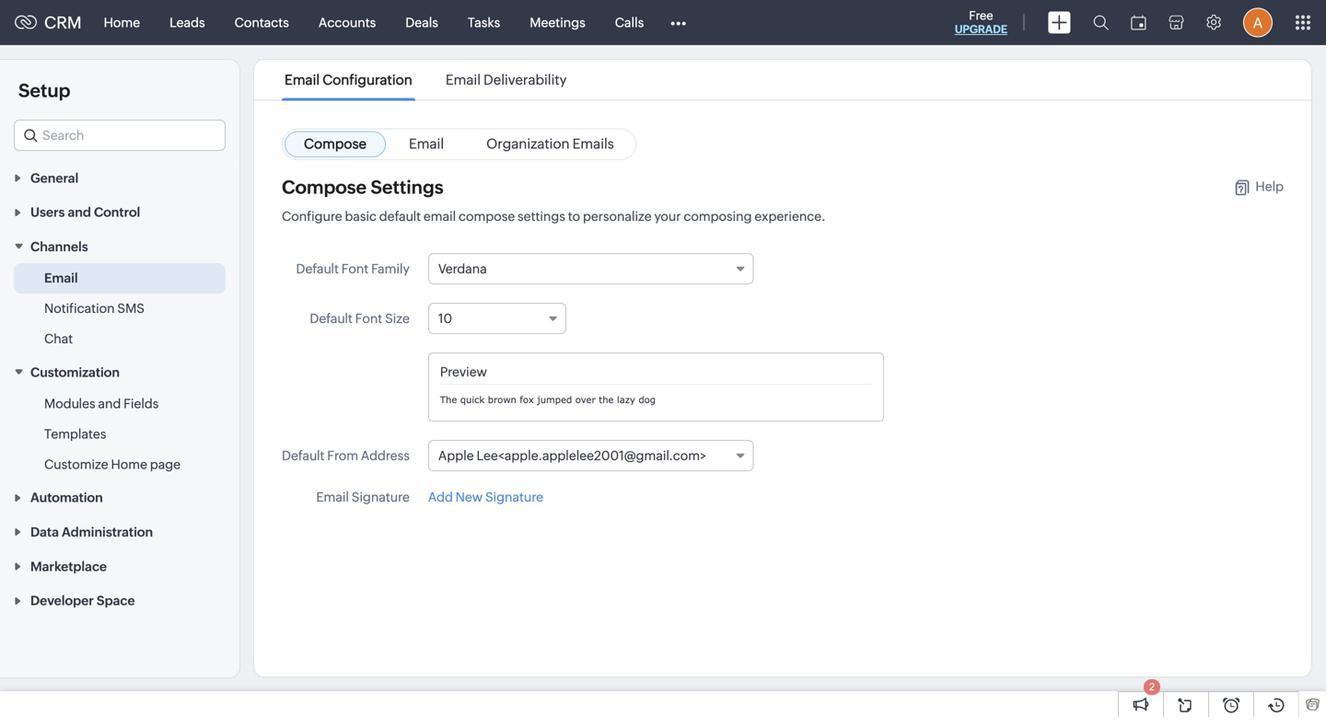 Task type: describe. For each thing, give the bounding box(es) containing it.
size
[[385, 311, 410, 326]]

and for modules
[[98, 396, 121, 411]]

jumped
[[537, 394, 572, 405]]

lazy
[[617, 394, 636, 405]]

personalize
[[583, 209, 652, 224]]

calendar image
[[1131, 15, 1147, 30]]

lee<apple.applelee2001@gmail.com>
[[477, 449, 707, 463]]

general button
[[0, 160, 239, 195]]

profile image
[[1244, 8, 1273, 37]]

email for email configuration
[[285, 72, 320, 88]]

home inside customization region
[[111, 457, 147, 472]]

default from address
[[282, 449, 410, 463]]

help
[[1256, 179, 1284, 194]]

crm
[[44, 13, 82, 32]]

customize
[[44, 457, 108, 472]]

administration
[[62, 525, 153, 540]]

search image
[[1093, 15, 1109, 30]]

accounts link
[[304, 0, 391, 45]]

fox
[[520, 394, 534, 405]]

10
[[438, 311, 452, 326]]

experience.
[[755, 209, 826, 224]]

default for default font size
[[310, 311, 353, 326]]

email signature
[[316, 490, 410, 505]]

Search text field
[[15, 121, 225, 150]]

templates
[[44, 427, 106, 442]]

configuration
[[323, 72, 412, 88]]

2
[[1149, 682, 1155, 693]]

leads
[[170, 15, 205, 30]]

preview
[[440, 365, 487, 380]]

automation button
[[0, 480, 239, 515]]

email link inside channels "region"
[[44, 269, 78, 287]]

compose for compose
[[304, 136, 367, 152]]

Apple Lee<apple.applelee2001@gmail.com> field
[[428, 440, 754, 472]]

the
[[440, 394, 457, 405]]

0 vertical spatial home
[[104, 15, 140, 30]]

calls link
[[600, 0, 659, 45]]

settings
[[518, 209, 565, 224]]

profile element
[[1232, 0, 1284, 45]]

organization emails link
[[467, 131, 634, 158]]

brown
[[488, 394, 517, 405]]

address
[[361, 449, 410, 463]]

basic
[[345, 209, 377, 224]]

compose settings
[[282, 177, 444, 198]]

email inside channels "region"
[[44, 271, 78, 286]]

marketplace button
[[0, 549, 239, 583]]

default
[[379, 209, 421, 224]]

marketplace
[[30, 559, 107, 574]]

font for size
[[355, 311, 382, 326]]

accounts
[[319, 15, 376, 30]]

email deliverability link
[[443, 72, 570, 88]]

general
[[30, 171, 79, 185]]

quick
[[460, 394, 485, 405]]

developer
[[30, 594, 94, 609]]

2 signature from the left
[[485, 490, 543, 505]]

settings
[[371, 177, 444, 198]]

developer space button
[[0, 583, 239, 618]]

deliverability
[[484, 72, 567, 88]]

over
[[575, 394, 596, 405]]

compose link
[[285, 131, 386, 158]]

automation
[[30, 491, 103, 505]]

customization button
[[0, 355, 239, 389]]

modules and fields
[[44, 396, 159, 411]]

1 signature from the left
[[352, 490, 410, 505]]

home link
[[89, 0, 155, 45]]

default font size
[[310, 311, 410, 326]]

apple
[[438, 449, 474, 463]]

data administration
[[30, 525, 153, 540]]

emails
[[573, 136, 614, 152]]

tasks link
[[453, 0, 515, 45]]

free upgrade
[[955, 9, 1008, 35]]

customization region
[[0, 389, 239, 480]]

notification sms
[[44, 301, 145, 316]]

search element
[[1082, 0, 1120, 45]]

leads link
[[155, 0, 220, 45]]

users and control button
[[0, 195, 239, 229]]

create menu image
[[1048, 12, 1071, 34]]

notification
[[44, 301, 115, 316]]

the
[[599, 394, 614, 405]]

templates link
[[44, 425, 106, 443]]

setup
[[18, 80, 70, 101]]



Task type: vqa. For each thing, say whether or not it's contained in the screenshot.
Search Folder TEXT BOX at top left
no



Task type: locate. For each thing, give the bounding box(es) containing it.
customize home page
[[44, 457, 181, 472]]

email
[[285, 72, 320, 88], [446, 72, 481, 88], [409, 136, 444, 152], [44, 271, 78, 286], [316, 490, 349, 505]]

the quick brown fox jumped over the lazy dog
[[440, 394, 656, 405]]

family
[[371, 262, 410, 276]]

verdana
[[438, 262, 487, 276]]

data administration button
[[0, 515, 239, 549]]

dog
[[639, 394, 656, 405]]

list containing email configuration
[[268, 60, 584, 100]]

create menu element
[[1037, 0, 1082, 45]]

0 vertical spatial default
[[296, 262, 339, 276]]

modules
[[44, 396, 95, 411]]

1 vertical spatial compose
[[282, 177, 367, 198]]

signature
[[352, 490, 410, 505], [485, 490, 543, 505]]

email configuration link
[[282, 72, 415, 88]]

tasks
[[468, 15, 500, 30]]

0 vertical spatial and
[[68, 205, 91, 220]]

free
[[969, 9, 993, 23]]

channels region
[[0, 263, 239, 355]]

home up the 'automation' dropdown button at bottom
[[111, 457, 147, 472]]

None field
[[14, 120, 226, 151]]

default
[[296, 262, 339, 276], [310, 311, 353, 326], [282, 449, 325, 463]]

compose up configure
[[282, 177, 367, 198]]

chat
[[44, 332, 73, 346]]

chat link
[[44, 330, 73, 348]]

font left size
[[355, 311, 382, 326]]

0 horizontal spatial and
[[68, 205, 91, 220]]

organization emails
[[486, 136, 614, 152]]

1 vertical spatial and
[[98, 396, 121, 411]]

1 horizontal spatial and
[[98, 396, 121, 411]]

1 vertical spatial home
[[111, 457, 147, 472]]

compose
[[304, 136, 367, 152], [282, 177, 367, 198]]

email configuration
[[285, 72, 412, 88]]

users
[[30, 205, 65, 220]]

10 field
[[428, 303, 566, 334]]

1 horizontal spatial email link
[[390, 131, 463, 158]]

font
[[341, 262, 369, 276], [355, 311, 382, 326]]

email for email signature
[[316, 490, 349, 505]]

email down the from
[[316, 490, 349, 505]]

calls
[[615, 15, 644, 30]]

default down default font family
[[310, 311, 353, 326]]

meetings
[[530, 15, 586, 30]]

default left the from
[[282, 449, 325, 463]]

1 horizontal spatial signature
[[485, 490, 543, 505]]

from
[[327, 449, 358, 463]]

2 vertical spatial default
[[282, 449, 325, 463]]

channels
[[30, 240, 88, 254]]

list
[[268, 60, 584, 100]]

compose for compose settings
[[282, 177, 367, 198]]

default font family
[[296, 262, 410, 276]]

signature right the new
[[485, 490, 543, 505]]

signature down address
[[352, 490, 410, 505]]

0 vertical spatial compose
[[304, 136, 367, 152]]

channels button
[[0, 229, 239, 263]]

customization
[[30, 365, 120, 380]]

email down tasks link on the top left
[[446, 72, 481, 88]]

space
[[97, 594, 135, 609]]

email down channels
[[44, 271, 78, 286]]

email up settings
[[409, 136, 444, 152]]

add new signature
[[428, 490, 543, 505]]

control
[[94, 205, 140, 220]]

and inside customization region
[[98, 396, 121, 411]]

configure basic default email compose settings to personalize your composing experience.
[[282, 209, 826, 224]]

deals link
[[391, 0, 453, 45]]

page
[[150, 457, 181, 472]]

default for default font family
[[296, 262, 339, 276]]

add
[[428, 490, 453, 505]]

1 vertical spatial default
[[310, 311, 353, 326]]

and inside 'dropdown button'
[[68, 205, 91, 220]]

customize home page link
[[44, 455, 181, 474]]

Other Modules field
[[659, 8, 698, 37]]

Verdana field
[[428, 253, 754, 285]]

meetings link
[[515, 0, 600, 45]]

font for family
[[341, 262, 369, 276]]

compose up the compose settings
[[304, 136, 367, 152]]

and left fields
[[98, 396, 121, 411]]

default down configure
[[296, 262, 339, 276]]

email
[[424, 209, 456, 224]]

compose inside 'link'
[[304, 136, 367, 152]]

apple lee<apple.applelee2001@gmail.com>
[[438, 449, 707, 463]]

and for users
[[68, 205, 91, 220]]

new
[[456, 490, 483, 505]]

email left configuration at the top left of page
[[285, 72, 320, 88]]

1 vertical spatial email link
[[44, 269, 78, 287]]

email for email deliverability
[[446, 72, 481, 88]]

contacts
[[235, 15, 289, 30]]

configure
[[282, 209, 342, 224]]

0 horizontal spatial email link
[[44, 269, 78, 287]]

your
[[654, 209, 681, 224]]

fields
[[124, 396, 159, 411]]

email deliverability
[[446, 72, 567, 88]]

to
[[568, 209, 580, 224]]

data
[[30, 525, 59, 540]]

email link up settings
[[390, 131, 463, 158]]

home right crm
[[104, 15, 140, 30]]

0 vertical spatial email link
[[390, 131, 463, 158]]

upgrade
[[955, 23, 1008, 35]]

developer space
[[30, 594, 135, 609]]

email link down channels
[[44, 269, 78, 287]]

notification sms link
[[44, 299, 145, 318]]

0 vertical spatial font
[[341, 262, 369, 276]]

and right users
[[68, 205, 91, 220]]

users and control
[[30, 205, 140, 220]]

0 horizontal spatial signature
[[352, 490, 410, 505]]

compose
[[459, 209, 515, 224]]

contacts link
[[220, 0, 304, 45]]

organization
[[486, 136, 570, 152]]

modules and fields link
[[44, 395, 159, 413]]

crm link
[[15, 13, 82, 32]]

composing
[[684, 209, 752, 224]]

font left the family
[[341, 262, 369, 276]]

1 vertical spatial font
[[355, 311, 382, 326]]

email link
[[390, 131, 463, 158], [44, 269, 78, 287]]

sms
[[117, 301, 145, 316]]

default for default from address
[[282, 449, 325, 463]]



